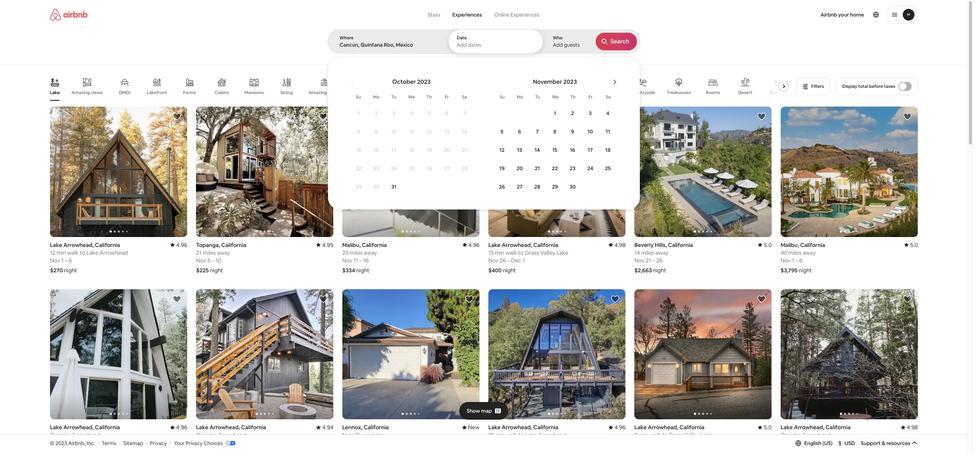 Task type: describe. For each thing, give the bounding box(es) containing it.
0 vertical spatial 12 button
[[421, 123, 438, 141]]

26 inside lake arrowhead, california 15 min walk to grass valley lake nov 26 – dec 1 $400 night
[[500, 257, 506, 264]]

– inside beverly hills, california 14 miles away nov 21 – 26 $2,663 night
[[652, 257, 655, 264]]

privacy link
[[150, 440, 167, 447]]

31 button
[[385, 178, 403, 196]]

walk for 12
[[67, 249, 78, 256]]

0 vertical spatial 13
[[444, 128, 450, 135]]

lake arrowhead, california on lake arrowhead nov 26 – dec 1
[[781, 424, 851, 447]]

© 2023 airbnb, inc. ·
[[50, 440, 99, 447]]

lake arrowhead, california on lake arrowhead nov 12 – 17 for 4.96
[[50, 424, 120, 447]]

national parks
[[556, 90, 586, 96]]

treehouses
[[667, 90, 691, 96]]

nov inside lake arrowhead, california 15 min walk to grass valley lake nov 26 – dec 1 $400 night
[[488, 257, 498, 264]]

lakefront
[[147, 90, 167, 96]]

6 inside malibu, california 40 miles away nov 1 – 6 $3,795 night
[[800, 257, 803, 264]]

tiny homes
[[386, 90, 410, 96]]

27 for "27" button to the top
[[444, 165, 450, 172]]

2 privacy from the left
[[186, 440, 203, 447]]

10 inside topanga, california 21 miles away nov 5 – 10 $225 night
[[216, 257, 221, 264]]

Where field
[[340, 42, 436, 48]]

november 2023
[[533, 78, 577, 86]]

31
[[391, 184, 397, 190]]

2 10 button from the left
[[582, 123, 599, 141]]

27 for "27" button to the bottom
[[517, 184, 523, 190]]

1 horizontal spatial 19 button
[[493, 160, 511, 177]]

choices
[[204, 440, 223, 447]]

malibu, california 23 miles away nov 11 – 16 $334 night
[[342, 242, 387, 274]]

1 8 button from the left
[[350, 123, 368, 141]]

0 horizontal spatial 8
[[357, 128, 360, 135]]

1 horizontal spatial 4.98 out of 5 average rating image
[[901, 424, 918, 431]]

12 inside "lake arrowhead, california 12 min walk to lake arrowhead nov 1 – 6 $270 night"
[[50, 249, 55, 256]]

1 vertical spatial 28
[[535, 184, 541, 190]]

2 8 button from the left
[[546, 123, 564, 141]]

2 · from the left
[[119, 440, 121, 447]]

1 horizontal spatial 28 button
[[529, 178, 546, 196]]

min for 15
[[495, 249, 504, 256]]

1 9 from the left
[[375, 128, 378, 135]]

california inside beverly hills, california 14 miles away nov 21 – 26 $2,663 night
[[668, 242, 693, 249]]

1 horizontal spatial 8
[[554, 128, 557, 135]]

online experiences link
[[488, 7, 546, 22]]

2 sa from the left
[[606, 94, 611, 100]]

your privacy choices
[[174, 440, 223, 447]]

away for malibu, california 23 miles away nov 11 – 16 $334 night
[[364, 249, 377, 256]]

$270
[[50, 267, 63, 274]]

october 2023
[[393, 78, 431, 86]]

grid
[[439, 90, 447, 96]]

2 25 button from the left
[[599, 160, 617, 177]]

©
[[50, 440, 54, 447]]

your
[[839, 11, 849, 18]]

online experiences
[[495, 11, 540, 18]]

amazing pools
[[309, 90, 339, 96]]

0 horizontal spatial 26 button
[[421, 160, 438, 177]]

airbnb,
[[68, 440, 86, 447]]

away for topanga, california 21 miles away nov 5 – 10 $225 night
[[217, 249, 230, 256]]

1 privacy from the left
[[150, 440, 167, 447]]

omg!
[[119, 90, 131, 96]]

lake arrowhead, california on lake arrowhead nov 12 – 17 for 4.94
[[196, 424, 266, 447]]

1 inside "lake arrowhead, california 12 min walk to lake arrowhead nov 1 – 6 $270 night"
[[61, 257, 63, 264]]

the-
[[430, 90, 439, 96]]

2 horizontal spatial 10
[[588, 128, 593, 135]]

40
[[781, 249, 787, 256]]

nov inside "lake arrowhead, california 12 min walk to lake arrowhead nov 1 – 6 $270 night"
[[50, 257, 60, 264]]

nov inside malibu, california 40 miles away nov 1 – 6 $3,795 night
[[781, 257, 791, 264]]

filters
[[812, 84, 824, 89]]

miles inside beverly hills, california 14 miles away nov 21 – 26 $2,663 night
[[641, 249, 654, 256]]

1 9 button from the left
[[368, 123, 385, 141]]

1 vertical spatial 12 button
[[493, 141, 511, 159]]

– inside malibu, california 40 miles away nov 1 – 6 $3,795 night
[[796, 257, 798, 264]]

$225
[[196, 267, 209, 274]]

experiences button
[[447, 7, 488, 22]]

terms
[[102, 440, 116, 447]]

lake arrowhead, california 15 min walk to grass valley lake nov 26 – dec 1 $400 night
[[488, 242, 568, 274]]

1 vertical spatial 5
[[501, 128, 504, 135]]

1 · from the left
[[98, 440, 99, 447]]

cabins
[[215, 90, 229, 96]]

0 vertical spatial 19 button
[[421, 141, 438, 159]]

trending
[[492, 90, 511, 96]]

4.94
[[322, 424, 333, 431]]

min for 8
[[639, 432, 648, 439]]

experiences tab panel
[[328, 29, 915, 215]]

– inside "lake arrowhead, california 12 min walk to lake arrowhead nov 1 – 6 $270 night"
[[65, 257, 67, 264]]

19 for the rightmost 19 button
[[500, 165, 505, 172]]

1 vertical spatial 6 button
[[511, 123, 529, 141]]

add to wishlist: topanga, california image
[[319, 112, 328, 121]]

0 vertical spatial 4.98 out of 5 average rating image
[[609, 242, 626, 249]]

nov right your
[[196, 440, 206, 447]]

1 horizontal spatial 26 button
[[493, 178, 511, 196]]

add to wishlist: lake arrowhead, california image for 4.98
[[903, 295, 912, 304]]

7 for 7 button to the bottom
[[536, 128, 539, 135]]

night inside lake arrowhead, california 15 min walk to grass valley lake nov 26 – dec 1 $400 night
[[503, 267, 516, 274]]

0 vertical spatial 5
[[428, 110, 431, 117]]

2 th from the left
[[571, 94, 576, 100]]

airbnb your home link
[[817, 7, 869, 22]]

add to wishlist: lennox, california image
[[465, 295, 474, 304]]

23 for second 23 button from left
[[570, 165, 576, 172]]

1 16 button from the left
[[368, 141, 385, 159]]

1 vertical spatial 13
[[517, 147, 522, 153]]

4.95
[[322, 242, 333, 249]]

11 inside malibu, california 23 miles away nov 11 – 16 $334 night
[[353, 257, 358, 264]]

lake arrowhead, california 8 min walk to grass valley lake
[[635, 424, 712, 439]]

3 for november 2023
[[589, 110, 592, 117]]

3 · from the left
[[146, 440, 147, 447]]

3 button for october 2023
[[385, 104, 403, 122]]

camping
[[524, 90, 543, 96]]

english (us)
[[805, 440, 833, 447]]

1 sa from the left
[[462, 94, 467, 100]]

&
[[882, 440, 886, 447]]

show map
[[467, 408, 492, 415]]

1 horizontal spatial 20
[[517, 165, 523, 172]]

to for 18
[[518, 432, 524, 439]]

home
[[851, 11, 864, 18]]

0 vertical spatial 13 button
[[438, 123, 456, 141]]

topanga,
[[196, 242, 220, 249]]

your privacy choices link
[[174, 440, 235, 447]]

arrowhead, inside lake arrowhead, california 18 min walk to lake arrowhead
[[502, 424, 532, 431]]

3 button for november 2023
[[582, 104, 599, 122]]

4.98 for top 4.98 out of 5 average rating image
[[615, 242, 626, 249]]

malibu, california 40 miles away nov 1 – 6 $3,795 night
[[781, 242, 825, 274]]

miles for malibu, california 23 miles away nov 11 – 16 $334 night
[[350, 249, 363, 256]]

1 vertical spatial 5.0 out of 5 average rating image
[[758, 424, 772, 431]]

group containing amazing views
[[50, 72, 792, 101]]

add for add guests
[[553, 42, 563, 48]]

2 29 button from the left
[[546, 178, 564, 196]]

beachfront
[[351, 90, 374, 96]]

display total before taxes button
[[836, 78, 918, 95]]

1 23 button from the left
[[368, 160, 385, 177]]

skiing
[[280, 90, 293, 96]]

night inside "lake arrowhead, california 12 min walk to lake arrowhead nov 1 – 6 $270 night"
[[64, 267, 77, 274]]

lennox,
[[342, 424, 363, 431]]

desert
[[738, 90, 753, 96]]

1 horizontal spatial 5 button
[[493, 123, 511, 141]]

castles
[[770, 90, 786, 96]]

farms
[[183, 90, 196, 96]]

4.96 out of 5 average rating image
[[463, 242, 480, 249]]

inc.
[[87, 440, 95, 447]]

2 for october 2023
[[375, 110, 378, 117]]

2 15 button from the left
[[546, 141, 564, 159]]

total
[[859, 84, 869, 89]]

nov inside lake arrowhead, california on lake arrowhead nov 26 – dec 1
[[781, 440, 791, 447]]

display total before taxes
[[843, 84, 896, 89]]

dates
[[468, 42, 481, 48]]

filters button
[[796, 78, 830, 95]]

2 horizontal spatial 16
[[570, 147, 576, 153]]

(us)
[[823, 440, 833, 447]]

4.95 out of 5 average rating image
[[316, 242, 333, 249]]

2 22 from the left
[[552, 165, 558, 172]]

0 vertical spatial 7 button
[[456, 104, 474, 122]]

2 17 button from the left
[[582, 141, 599, 159]]

arrowhead inside lake arrowhead, california 18 min walk to lake arrowhead
[[538, 432, 566, 439]]

5.0 for malibu, california 40 miles away nov 1 – 6 $3,795 night
[[910, 242, 918, 249]]

california inside "lake arrowhead, california 12 min walk to lake arrowhead nov 1 – 6 $270 night"
[[95, 242, 120, 249]]

countryside
[[630, 90, 655, 96]]

0 vertical spatial 27 button
[[438, 160, 456, 177]]

0 horizontal spatial 28
[[462, 165, 468, 172]]

airbnb
[[821, 11, 837, 18]]

1 th from the left
[[427, 94, 432, 100]]

26 inside lake arrowhead, california on lake arrowhead nov 26 – dec 1
[[792, 440, 798, 447]]

none search field containing october 2023
[[328, 0, 915, 215]]

1 horizontal spatial 13 button
[[511, 141, 529, 159]]

before
[[869, 84, 883, 89]]

1 horizontal spatial 16
[[374, 147, 379, 153]]

october
[[393, 78, 416, 86]]

terms link
[[102, 440, 116, 447]]

1 22 from the left
[[356, 165, 362, 172]]

0 vertical spatial 5 button
[[421, 104, 438, 122]]

1 18 button from the left
[[403, 141, 421, 159]]

1 inside malibu, california 40 miles away nov 1 – 6 $3,795 night
[[792, 257, 794, 264]]

stays button
[[422, 7, 447, 22]]

4.98 for 4.98 out of 5 average rating image to the right
[[907, 424, 918, 431]]

lake inside lennox, california near rivers lake
[[372, 432, 384, 439]]

english (us) button
[[796, 440, 833, 447]]

1 30 from the left
[[373, 184, 379, 190]]

taxes
[[884, 84, 896, 89]]

0 horizontal spatial 14
[[462, 128, 467, 135]]

beverly
[[635, 242, 654, 249]]

1 vertical spatial 14 button
[[529, 141, 546, 159]]

arrowhead for 4.96
[[72, 432, 100, 439]]

$
[[839, 440, 842, 447]]

walk for 8
[[650, 432, 661, 439]]

california inside topanga, california 21 miles away nov 5 – 10 $225 night
[[221, 242, 246, 249]]

1 24 from the left
[[391, 165, 397, 172]]

2 24 from the left
[[588, 165, 593, 172]]

$2,663
[[635, 267, 652, 274]]

18 inside lake arrowhead, california 18 min walk to lake arrowhead
[[488, 432, 494, 439]]

calendar application
[[337, 70, 915, 215]]

1 su from the left
[[356, 94, 361, 100]]

21 inside topanga, california 21 miles away nov 5 – 10 $225 night
[[196, 249, 201, 256]]

online
[[495, 11, 510, 18]]

on for 4.98
[[781, 432, 788, 439]]

nov inside topanga, california 21 miles away nov 5 – 10 $225 night
[[196, 257, 206, 264]]

1 17 button from the left
[[385, 141, 403, 159]]

who
[[553, 35, 563, 41]]

support
[[861, 440, 881, 447]]

4 button for november 2023
[[599, 104, 617, 122]]

2 mo from the left
[[517, 94, 523, 100]]

4 for october 2023
[[410, 110, 413, 117]]

2 11 button from the left
[[599, 123, 617, 141]]

2 23 button from the left
[[564, 160, 582, 177]]

0 vertical spatial 28 button
[[456, 160, 474, 177]]

1 29 button from the left
[[350, 178, 368, 196]]

night inside malibu, california 40 miles away nov 1 – 6 $3,795 night
[[799, 267, 812, 274]]

arrowhead for 4.98
[[803, 432, 831, 439]]

1 vertical spatial 7 button
[[529, 123, 546, 141]]

1 vertical spatial 20 button
[[511, 160, 529, 177]]

14 inside beverly hills, california 14 miles away nov 21 – 26 $2,663 night
[[635, 249, 640, 256]]

mansions
[[244, 90, 264, 96]]

add to wishlist: lake arrowhead, california image
[[611, 295, 620, 304]]

valley for lake arrowhead, california 15 min walk to grass valley lake nov 26 – dec 1 $400 night
[[540, 249, 555, 256]]

support & resources button
[[861, 440, 918, 447]]

show
[[467, 408, 480, 415]]

rooms
[[706, 90, 720, 96]]

7 for the topmost 7 button
[[463, 110, 466, 117]]

airbnb your home
[[821, 11, 864, 18]]

california inside malibu, california 23 miles away nov 11 – 16 $334 night
[[362, 242, 387, 249]]

your
[[174, 440, 185, 447]]

4.94 out of 5 average rating image
[[316, 424, 333, 431]]

2 button for november 2023
[[564, 104, 582, 122]]

0 horizontal spatial 18
[[409, 147, 414, 153]]

where
[[340, 35, 354, 41]]

1 vertical spatial 14
[[535, 147, 540, 153]]

amazing views
[[71, 90, 102, 96]]

to for 12
[[80, 249, 85, 256]]

25 for 2nd 25 button from the right
[[409, 165, 415, 172]]



Task type: locate. For each thing, give the bounding box(es) containing it.
2 29 from the left
[[552, 184, 558, 190]]

2023 for november
[[564, 78, 577, 86]]

off-
[[422, 90, 430, 96]]

2 away from the left
[[656, 249, 669, 256]]

1 button
[[350, 104, 368, 122], [546, 104, 564, 122]]

1 1 button from the left
[[350, 104, 368, 122]]

11 for first 11 button from right
[[606, 128, 610, 135]]

1 horizontal spatial th
[[571, 94, 576, 100]]

0 vertical spatial grass
[[525, 249, 539, 256]]

arrowhead, inside "lake arrowhead, california 12 min walk to lake arrowhead nov 1 – 6 $270 night"
[[63, 242, 94, 249]]

1 horizontal spatial 20 button
[[511, 160, 529, 177]]

walk inside lake arrowhead, california 8 min walk to grass valley lake
[[650, 432, 661, 439]]

– inside malibu, california 23 miles away nov 11 – 16 $334 night
[[359, 257, 362, 264]]

miles down topanga,
[[203, 249, 216, 256]]

1 horizontal spatial 24 button
[[582, 160, 599, 177]]

stays
[[428, 11, 441, 18]]

1 inside lake arrowhead, california on lake arrowhead nov 26 – dec 1
[[815, 440, 817, 447]]

1 night from the left
[[64, 267, 77, 274]]

malibu, up 40
[[781, 242, 799, 249]]

4.98 out of 5 average rating image up resources
[[901, 424, 918, 431]]

california inside lake arrowhead, california 18 min walk to lake arrowhead
[[533, 424, 558, 431]]

2 2 button from the left
[[564, 104, 582, 122]]

walk inside "lake arrowhead, california 12 min walk to lake arrowhead nov 1 – 6 $270 night"
[[67, 249, 78, 256]]

1 vertical spatial 27 button
[[511, 178, 529, 196]]

2 horizontal spatial 15
[[553, 147, 558, 153]]

1 vertical spatial 4.98
[[907, 424, 918, 431]]

0 vertical spatial 5.0 out of 5 average rating image
[[904, 242, 918, 249]]

night right $334
[[356, 267, 369, 274]]

amazing left the pools in the top of the page
[[309, 90, 327, 96]]

night inside topanga, california 21 miles away nov 5 – 10 $225 night
[[210, 267, 223, 274]]

4.98 out of 5 average rating image left beverly on the right of the page
[[609, 242, 626, 249]]

grass for lake arrowhead, california 15 min walk to grass valley lake nov 26 – dec 1 $400 night
[[525, 249, 539, 256]]

2 malibu, from the left
[[781, 242, 799, 249]]

0 horizontal spatial 27 button
[[438, 160, 456, 177]]

0 vertical spatial 14 button
[[456, 123, 474, 141]]

2 4 button from the left
[[599, 104, 617, 122]]

3 for october 2023
[[393, 110, 396, 117]]

1 button for october
[[350, 104, 368, 122]]

2 for november 2023
[[571, 110, 574, 117]]

1 vertical spatial grass
[[669, 432, 683, 439]]

2 tu from the left
[[535, 94, 540, 100]]

nov up $334
[[342, 257, 352, 264]]

display
[[843, 84, 858, 89]]

17
[[392, 147, 397, 153], [588, 147, 593, 153], [72, 440, 77, 447], [218, 440, 223, 447]]

arrowhead
[[99, 249, 128, 256], [72, 432, 100, 439], [218, 432, 246, 439], [538, 432, 566, 439], [803, 432, 831, 439]]

miles inside malibu, california 23 miles away nov 11 – 16 $334 night
[[350, 249, 363, 256]]

1 horizontal spatial 3
[[589, 110, 592, 117]]

2 18 button from the left
[[599, 141, 617, 159]]

nov up $400
[[488, 257, 498, 264]]

0 horizontal spatial 20 button
[[438, 141, 456, 159]]

nov up $225
[[196, 257, 206, 264]]

1 inside lake arrowhead, california 15 min walk to grass valley lake nov 26 – dec 1 $400 night
[[523, 257, 525, 264]]

0 horizontal spatial valley
[[540, 249, 555, 256]]

20 button
[[438, 141, 456, 159], [511, 160, 529, 177]]

0 horizontal spatial privacy
[[150, 440, 167, 447]]

usd
[[845, 440, 855, 447]]

1 25 from the left
[[409, 165, 415, 172]]

1 25 button from the left
[[403, 160, 421, 177]]

0 horizontal spatial 19
[[427, 147, 432, 153]]

5 inside topanga, california 21 miles away nov 5 – 10 $225 night
[[207, 257, 210, 264]]

5 night from the left
[[356, 267, 369, 274]]

0 vertical spatial 21 button
[[456, 141, 474, 159]]

new place to stay image
[[462, 424, 480, 431]]

– inside topanga, california 21 miles away nov 5 – 10 $225 night
[[212, 257, 214, 264]]

2 su from the left
[[500, 94, 505, 100]]

fr
[[445, 94, 449, 100], [589, 94, 593, 100]]

2 on from the left
[[196, 432, 204, 439]]

topanga, california 21 miles away nov 5 – 10 $225 night
[[196, 242, 246, 274]]

1 miles from the left
[[203, 249, 216, 256]]

tu
[[392, 94, 397, 100], [535, 94, 540, 100]]

arrowhead inside lake arrowhead, california on lake arrowhead nov 26 – dec 1
[[803, 432, 831, 439]]

2 lake arrowhead, california on lake arrowhead nov 12 – 17 from the left
[[196, 424, 266, 447]]

2 miles from the left
[[641, 249, 654, 256]]

su left camping at top right
[[500, 94, 505, 100]]

min inside lake arrowhead, california 18 min walk to lake arrowhead
[[495, 432, 505, 439]]

2023 for october
[[417, 78, 431, 86]]

18 button
[[403, 141, 421, 159], [599, 141, 617, 159]]

2023 up "off-"
[[417, 78, 431, 86]]

sitemap link
[[123, 440, 143, 447]]

november
[[533, 78, 562, 86]]

nov left airbnb,
[[50, 440, 60, 447]]

miles down beverly on the right of the page
[[641, 249, 654, 256]]

1 30 button from the left
[[368, 178, 385, 196]]

1 3 button from the left
[[385, 104, 403, 122]]

–
[[65, 257, 67, 264], [212, 257, 214, 264], [507, 257, 510, 264], [652, 257, 655, 264], [359, 257, 362, 264], [796, 257, 798, 264], [68, 440, 70, 447], [214, 440, 217, 447], [800, 440, 802, 447]]

26 button
[[421, 160, 438, 177], [493, 178, 511, 196]]

0 horizontal spatial lake arrowhead, california on lake arrowhead nov 12 – 17
[[50, 424, 120, 447]]

19
[[427, 147, 432, 153], [500, 165, 505, 172]]

valley inside lake arrowhead, california 15 min walk to grass valley lake nov 26 – dec 1 $400 night
[[540, 249, 555, 256]]

1 horizontal spatial 28
[[535, 184, 541, 190]]

grass for lake arrowhead, california 8 min walk to grass valley lake
[[669, 432, 683, 439]]

2 3 from the left
[[589, 110, 592, 117]]

– inside lake arrowhead, california on lake arrowhead nov 26 – dec 1
[[800, 440, 802, 447]]

pools
[[328, 90, 339, 96]]

1 horizontal spatial 30 button
[[564, 178, 582, 196]]

1 horizontal spatial 10
[[391, 128, 397, 135]]

walk for 18
[[506, 432, 517, 439]]

arrowhead, inside lake arrowhead, california 8 min walk to grass valley lake
[[648, 424, 678, 431]]

fr right the-
[[445, 94, 449, 100]]

1 24 button from the left
[[385, 160, 403, 177]]

guests
[[564, 42, 580, 48]]

min inside "lake arrowhead, california 12 min walk to lake arrowhead nov 1 – 6 $270 night"
[[56, 249, 66, 256]]

1 button for november
[[546, 104, 564, 122]]

· right terms
[[119, 440, 121, 447]]

23 for first 23 button
[[373, 165, 379, 172]]

30
[[373, 184, 379, 190], [570, 184, 576, 190]]

13
[[444, 128, 450, 135], [517, 147, 522, 153]]

0 horizontal spatial mo
[[373, 94, 380, 100]]

arrowhead, inside lake arrowhead, california 15 min walk to grass valley lake nov 26 – dec 1 $400 night
[[502, 242, 532, 249]]

22
[[356, 165, 362, 172], [552, 165, 558, 172]]

1 horizontal spatial 29 button
[[546, 178, 564, 196]]

1 button down beachfront
[[350, 104, 368, 122]]

min for 18
[[495, 432, 505, 439]]

night right $270
[[64, 267, 77, 274]]

away inside malibu, california 40 miles away nov 1 – 6 $3,795 night
[[803, 249, 816, 256]]

14
[[462, 128, 467, 135], [535, 147, 540, 153], [635, 249, 640, 256]]

near
[[342, 432, 354, 439]]

nov inside malibu, california 23 miles away nov 11 – 16 $334 night
[[342, 257, 352, 264]]

night right $400
[[503, 267, 516, 274]]

2 16 button from the left
[[564, 141, 582, 159]]

walk inside lake arrowhead, california 15 min walk to grass valley lake nov 26 – dec 1 $400 night
[[506, 249, 517, 256]]

6 night from the left
[[799, 267, 812, 274]]

0 horizontal spatial add
[[457, 42, 467, 48]]

21 inside beverly hills, california 14 miles away nov 21 – 26 $2,663 night
[[646, 257, 651, 264]]

0 horizontal spatial 27
[[444, 165, 450, 172]]

malibu, for 40
[[781, 242, 799, 249]]

0 horizontal spatial 16 button
[[368, 141, 385, 159]]

2 24 button from the left
[[582, 160, 599, 177]]

to inside "lake arrowhead, california 12 min walk to lake arrowhead nov 1 – 6 $270 night"
[[80, 249, 85, 256]]

5.0
[[764, 242, 772, 249], [910, 242, 918, 249], [764, 424, 772, 431]]

1 3 from the left
[[393, 110, 396, 117]]

0 horizontal spatial 3
[[393, 110, 396, 117]]

on for 4.94
[[196, 432, 204, 439]]

1 horizontal spatial 11 button
[[599, 123, 617, 141]]

sa right parks
[[606, 94, 611, 100]]

group
[[50, 72, 792, 101], [50, 107, 187, 237], [196, 107, 333, 237], [342, 107, 480, 237], [488, 107, 626, 237], [635, 107, 772, 237], [781, 107, 918, 237], [50, 289, 187, 420], [196, 289, 333, 420], [342, 289, 480, 420], [488, 289, 626, 420], [635, 289, 772, 420], [781, 289, 918, 420]]

1 29 from the left
[[356, 184, 362, 190]]

0 horizontal spatial experiences
[[453, 11, 482, 18]]

1 horizontal spatial 14
[[535, 147, 540, 153]]

2 add from the left
[[553, 42, 563, 48]]

1 horizontal spatial 5.0 out of 5 average rating image
[[904, 242, 918, 249]]

2 1 button from the left
[[546, 104, 564, 122]]

to inside lake arrowhead, california 18 min walk to lake arrowhead
[[518, 432, 524, 439]]

english
[[805, 440, 822, 447]]

design
[[600, 90, 615, 96]]

0 horizontal spatial 5.0 out of 5 average rating image
[[758, 424, 772, 431]]

nov inside beverly hills, california 14 miles away nov 21 – 26 $2,663 night
[[635, 257, 645, 264]]

homes
[[396, 90, 410, 96]]

experiences inside button
[[453, 11, 482, 18]]

0 horizontal spatial 5 button
[[421, 104, 438, 122]]

support & resources
[[861, 440, 911, 447]]

nov down 40
[[781, 257, 791, 264]]

1 fr from the left
[[445, 94, 449, 100]]

rivers
[[356, 432, 371, 439]]

1 10 button from the left
[[385, 123, 403, 141]]

1 vertical spatial valley
[[685, 432, 699, 439]]

0 horizontal spatial 10
[[216, 257, 221, 264]]

11
[[409, 128, 414, 135], [606, 128, 610, 135], [353, 257, 358, 264]]

25 for 2nd 25 button from the left
[[605, 165, 611, 172]]

california inside lake arrowhead, california on lake arrowhead nov 26 – dec 1
[[826, 424, 851, 431]]

1 horizontal spatial 14 button
[[529, 141, 546, 159]]

1 vertical spatial 19 button
[[493, 160, 511, 177]]

1 horizontal spatial 18 button
[[599, 141, 617, 159]]

1 horizontal spatial valley
[[685, 432, 699, 439]]

4.96 out of 5 average rating image
[[170, 242, 187, 249], [170, 424, 187, 431], [609, 424, 626, 431]]

add inside who add guests
[[553, 42, 563, 48]]

new
[[468, 424, 480, 431]]

miles up $334
[[350, 249, 363, 256]]

california inside lake arrowhead, california 15 min walk to grass valley lake nov 26 – dec 1 $400 night
[[533, 242, 558, 249]]

add down date
[[457, 42, 467, 48]]

privacy right your
[[186, 440, 203, 447]]

1 4 button from the left
[[403, 104, 421, 122]]

2 horizontal spatial on
[[781, 432, 788, 439]]

experiences right online
[[511, 11, 540, 18]]

miles
[[203, 249, 216, 256], [641, 249, 654, 256], [350, 249, 363, 256], [789, 249, 802, 256]]

sa up add to wishlist: malibu, california icon
[[462, 94, 467, 100]]

11 for first 11 button
[[409, 128, 414, 135]]

1 horizontal spatial 29
[[552, 184, 558, 190]]

min inside lake arrowhead, california 15 min walk to grass valley lake nov 26 – dec 1 $400 night
[[495, 249, 504, 256]]

miles for topanga, california 21 miles away nov 5 – 10 $225 night
[[203, 249, 216, 256]]

26 inside beverly hills, california 14 miles away nov 21 – 26 $2,663 night
[[656, 257, 663, 264]]

we down november 2023
[[552, 94, 559, 100]]

sa
[[462, 94, 467, 100], [606, 94, 611, 100]]

0 horizontal spatial 4 button
[[403, 104, 421, 122]]

13 button
[[438, 123, 456, 141], [511, 141, 529, 159]]

1 horizontal spatial 11
[[409, 128, 414, 135]]

0 horizontal spatial 20
[[444, 147, 450, 153]]

california inside malibu, california 40 miles away nov 1 – 6 $3,795 night
[[800, 242, 825, 249]]

lake arrowhead, california 12 min walk to lake arrowhead nov 1 – 6 $270 night
[[50, 242, 128, 274]]

1 horizontal spatial 7 button
[[529, 123, 546, 141]]

3 button
[[385, 104, 403, 122], [582, 104, 599, 122]]

2023 up national parks
[[564, 78, 577, 86]]

away inside malibu, california 23 miles away nov 11 – 16 $334 night
[[364, 249, 377, 256]]

15 inside lake arrowhead, california 15 min walk to grass valley lake nov 26 – dec 1 $400 night
[[488, 249, 494, 256]]

grass inside lake arrowhead, california 15 min walk to grass valley lake nov 26 – dec 1 $400 night
[[525, 249, 539, 256]]

1 button down national
[[546, 104, 564, 122]]

2 3 button from the left
[[582, 104, 599, 122]]

1 22 button from the left
[[350, 160, 368, 177]]

to inside lake arrowhead, california 15 min walk to grass valley lake nov 26 – dec 1 $400 night
[[518, 249, 524, 256]]

1 horizontal spatial 22
[[552, 165, 558, 172]]

walk
[[67, 249, 78, 256], [506, 249, 517, 256], [506, 432, 517, 439], [650, 432, 661, 439]]

0 horizontal spatial 15
[[356, 147, 361, 153]]

3 night from the left
[[503, 267, 516, 274]]

tu down the november
[[535, 94, 540, 100]]

add to wishlist: lake arrowhead, california image
[[172, 112, 181, 121], [172, 295, 181, 304], [319, 295, 328, 304], [757, 295, 766, 304], [903, 295, 912, 304]]

we left "off-"
[[408, 94, 415, 100]]

california inside lake arrowhead, california 8 min walk to grass valley lake
[[680, 424, 705, 431]]

1 horizontal spatial 8 button
[[546, 123, 564, 141]]

0 horizontal spatial 29
[[356, 184, 362, 190]]

2 experiences from the left
[[511, 11, 540, 18]]

1 mo from the left
[[373, 94, 380, 100]]

1 horizontal spatial 22 button
[[546, 160, 564, 177]]

nov left english
[[781, 440, 791, 447]]

2 button
[[368, 104, 385, 122], [564, 104, 582, 122]]

4 button for october 2023
[[403, 104, 421, 122]]

4 button down design
[[599, 104, 617, 122]]

miles for malibu, california 40 miles away nov 1 – 6 $3,795 night
[[789, 249, 802, 256]]

0 vertical spatial 19
[[427, 147, 432, 153]]

0 horizontal spatial 15 button
[[350, 141, 368, 159]]

2 button for october 2023
[[368, 104, 385, 122]]

1 horizontal spatial 13
[[517, 147, 522, 153]]

$ usd
[[839, 440, 855, 447]]

3 on from the left
[[781, 432, 788, 439]]

8 inside lake arrowhead, california 8 min walk to grass valley lake
[[635, 432, 638, 439]]

nov
[[50, 257, 60, 264], [196, 257, 206, 264], [488, 257, 498, 264], [635, 257, 645, 264], [342, 257, 352, 264], [781, 257, 791, 264], [50, 440, 60, 447], [196, 440, 206, 447], [781, 440, 791, 447]]

1 2 button from the left
[[368, 104, 385, 122]]

3 away from the left
[[364, 249, 377, 256]]

1 we from the left
[[408, 94, 415, 100]]

su
[[356, 94, 361, 100], [500, 94, 505, 100]]

nov up $2,663 in the right bottom of the page
[[635, 257, 645, 264]]

1 add from the left
[[457, 42, 467, 48]]

0 horizontal spatial 24
[[391, 165, 397, 172]]

1 vertical spatial 21 button
[[529, 160, 546, 177]]

miles right 40
[[789, 249, 802, 256]]

23 inside malibu, california 23 miles away nov 11 – 16 $334 night
[[342, 249, 348, 256]]

1 tu from the left
[[392, 94, 397, 100]]

beverly hills, california 14 miles away nov 21 – 26 $2,663 night
[[635, 242, 693, 274]]

min inside lake arrowhead, california 8 min walk to grass valley lake
[[639, 432, 648, 439]]

22 button
[[350, 160, 368, 177], [546, 160, 564, 177]]

0 horizontal spatial 23 button
[[368, 160, 385, 177]]

9
[[375, 128, 378, 135], [571, 128, 574, 135]]

1 horizontal spatial we
[[552, 94, 559, 100]]

california inside lennox, california near rivers lake
[[364, 424, 389, 431]]

16
[[374, 147, 379, 153], [570, 147, 576, 153], [363, 257, 369, 264]]

to inside lake arrowhead, california 8 min walk to grass valley lake
[[662, 432, 668, 439]]

26
[[426, 165, 432, 172], [499, 184, 505, 190], [500, 257, 506, 264], [656, 257, 663, 264], [792, 440, 798, 447]]

mo left tiny
[[373, 94, 380, 100]]

show map button
[[460, 402, 508, 420]]

night right $2,663 in the right bottom of the page
[[653, 267, 666, 274]]

privacy left your
[[150, 440, 167, 447]]

privacy
[[150, 440, 167, 447], [186, 440, 203, 447]]

play
[[465, 90, 473, 96]]

0 horizontal spatial 25
[[409, 165, 415, 172]]

· left your
[[170, 440, 171, 447]]

profile element
[[558, 0, 918, 29]]

3 miles from the left
[[350, 249, 363, 256]]

2 22 button from the left
[[546, 160, 564, 177]]

2 horizontal spatial 11
[[606, 128, 610, 135]]

0 horizontal spatial dec
[[511, 257, 521, 264]]

night
[[64, 267, 77, 274], [210, 267, 223, 274], [503, 267, 516, 274], [653, 267, 666, 274], [356, 267, 369, 274], [799, 267, 812, 274]]

0 vertical spatial 26 button
[[421, 160, 438, 177]]

1 horizontal spatial 1 button
[[546, 104, 564, 122]]

1 horizontal spatial 7
[[536, 128, 539, 135]]

who add guests
[[553, 35, 580, 48]]

miles inside malibu, california 40 miles away nov 1 – 6 $3,795 night
[[789, 249, 802, 256]]

valley for lake arrowhead, california 8 min walk to grass valley lake
[[685, 432, 699, 439]]

amazing for amazing views
[[71, 90, 90, 96]]

2 horizontal spatial 18
[[606, 147, 611, 153]]

16 inside malibu, california 23 miles away nov 11 – 16 $334 night
[[363, 257, 369, 264]]

arrowhead for 4.94
[[218, 432, 246, 439]]

night inside beverly hills, california 14 miles away nov 21 – 26 $2,663 night
[[653, 267, 666, 274]]

4 miles from the left
[[789, 249, 802, 256]]

night right $3,795
[[799, 267, 812, 274]]

th left grid
[[427, 94, 432, 100]]

2 9 button from the left
[[564, 123, 582, 141]]

4 for november 2023
[[607, 110, 610, 117]]

2 night from the left
[[210, 267, 223, 274]]

night right $225
[[210, 267, 223, 274]]

1 malibu, from the left
[[342, 242, 361, 249]]

2 30 from the left
[[570, 184, 576, 190]]

arrowhead inside "lake arrowhead, california 12 min walk to lake arrowhead nov 1 – 6 $270 night"
[[99, 249, 128, 256]]

arrowhead,
[[63, 242, 94, 249], [502, 242, 532, 249], [63, 424, 94, 431], [209, 424, 240, 431], [502, 424, 532, 431], [648, 424, 678, 431], [794, 424, 825, 431]]

walk inside lake arrowhead, california 18 min walk to lake arrowhead
[[506, 432, 517, 439]]

3 button down tiny
[[385, 104, 403, 122]]

2 horizontal spatial 14
[[635, 249, 640, 256]]

on for 4.96
[[50, 432, 57, 439]]

nov up $270
[[50, 257, 60, 264]]

1 horizontal spatial lake arrowhead, california on lake arrowhead nov 12 – 17
[[196, 424, 266, 447]]

15 for first the 15 button from right
[[553, 147, 558, 153]]

miles inside topanga, california 21 miles away nov 5 – 10 $225 night
[[203, 249, 216, 256]]

· left privacy link
[[146, 440, 147, 447]]

amazing for amazing pools
[[309, 90, 327, 96]]

1 vertical spatial 27
[[517, 184, 523, 190]]

4.98 out of 5 average rating image
[[609, 242, 626, 249], [901, 424, 918, 431]]

3 button down parks
[[582, 104, 599, 122]]

1 horizontal spatial fr
[[589, 94, 593, 100]]

dec inside lake arrowhead, california on lake arrowhead nov 26 – dec 1
[[804, 440, 814, 447]]

min for 12
[[56, 249, 66, 256]]

1 11 button from the left
[[403, 123, 421, 141]]

0 vertical spatial 20
[[444, 147, 450, 153]]

off-the-grid
[[422, 90, 447, 96]]

0 horizontal spatial 30
[[373, 184, 379, 190]]

malibu, inside malibu, california 23 miles away nov 11 – 16 $334 night
[[342, 242, 361, 249]]

1 vertical spatial 20
[[517, 165, 523, 172]]

add inside the date add dates
[[457, 42, 467, 48]]

malibu, for 23
[[342, 242, 361, 249]]

th down november 2023
[[571, 94, 576, 100]]

1 experiences from the left
[[453, 11, 482, 18]]

to
[[80, 249, 85, 256], [518, 249, 524, 256], [518, 432, 524, 439], [662, 432, 668, 439]]

add to wishlist: beverly hills, california image
[[757, 112, 766, 121]]

1 on from the left
[[50, 432, 57, 439]]

2 4 from the left
[[607, 110, 610, 117]]

19 for 19 button to the top
[[427, 147, 432, 153]]

to for 15
[[518, 249, 524, 256]]

0 horizontal spatial 6 button
[[438, 104, 456, 122]]

4.98 up resources
[[907, 424, 918, 431]]

su right the pools in the top of the page
[[356, 94, 361, 100]]

5.0 out of 5 average rating image
[[758, 242, 772, 249]]

1 15 button from the left
[[350, 141, 368, 159]]

1 horizontal spatial 24
[[588, 165, 593, 172]]

0 horizontal spatial 11 button
[[403, 123, 421, 141]]

1 4 from the left
[[410, 110, 413, 117]]

10 button
[[385, 123, 403, 141], [582, 123, 599, 141]]

add to wishlist: malibu, california image
[[903, 112, 912, 121]]

valley inside lake arrowhead, california 8 min walk to grass valley lake
[[685, 432, 699, 439]]

tu down the october
[[392, 94, 397, 100]]

what can we help you find? tab list
[[422, 7, 488, 22]]

1 horizontal spatial 23 button
[[564, 160, 582, 177]]

to for 8
[[662, 432, 668, 439]]

0 horizontal spatial 23
[[342, 249, 348, 256]]

10
[[391, 128, 397, 135], [588, 128, 593, 135], [216, 257, 221, 264]]

2 button down national parks
[[564, 104, 582, 122]]

2023 right ©
[[55, 440, 67, 447]]

4 away from the left
[[803, 249, 816, 256]]

fr right parks
[[589, 94, 593, 100]]

· right inc.
[[98, 440, 99, 447]]

add to wishlist: malibu, california image
[[465, 112, 474, 121]]

away for malibu, california 40 miles away nov 1 – 6 $3,795 night
[[803, 249, 816, 256]]

0 horizontal spatial 18 button
[[403, 141, 421, 159]]

2 9 from the left
[[571, 128, 574, 135]]

1 horizontal spatial experiences
[[511, 11, 540, 18]]

1 horizontal spatial 21 button
[[529, 160, 546, 177]]

2023 for ©
[[55, 440, 67, 447]]

8
[[357, 128, 360, 135], [554, 128, 557, 135], [635, 432, 638, 439]]

resources
[[887, 440, 911, 447]]

dec inside lake arrowhead, california 15 min walk to grass valley lake nov 26 – dec 1 $400 night
[[511, 257, 521, 264]]

5.0 for beverly hills, california 14 miles away nov 21 – 26 $2,663 night
[[764, 242, 772, 249]]

6 inside "lake arrowhead, california 12 min walk to lake arrowhead nov 1 – 6 $270 night"
[[69, 257, 72, 264]]

1 horizontal spatial 23
[[373, 165, 379, 172]]

malibu, right 4.95
[[342, 242, 361, 249]]

0 horizontal spatial 5
[[207, 257, 210, 264]]

None search field
[[328, 0, 915, 215]]

away inside beverly hills, california 14 miles away nov 21 – 26 $2,663 night
[[656, 249, 669, 256]]

add to wishlist: lake arrowhead, california image for 4.96
[[172, 295, 181, 304]]

7
[[463, 110, 466, 117], [536, 128, 539, 135]]

1 horizontal spatial 17 button
[[582, 141, 599, 159]]

$3,795
[[781, 267, 798, 274]]

add down who
[[553, 42, 563, 48]]

1 horizontal spatial 25
[[605, 165, 611, 172]]

walk for 15
[[506, 249, 517, 256]]

3
[[393, 110, 396, 117], [589, 110, 592, 117]]

2 25 from the left
[[605, 165, 611, 172]]

add
[[457, 42, 467, 48], [553, 42, 563, 48]]

terms · sitemap · privacy ·
[[102, 440, 171, 447]]

grass inside lake arrowhead, california 8 min walk to grass valley lake
[[669, 432, 683, 439]]

0 horizontal spatial malibu,
[[342, 242, 361, 249]]

1 vertical spatial 19
[[500, 165, 505, 172]]

1 2 from the left
[[375, 110, 378, 117]]

on inside lake arrowhead, california on lake arrowhead nov 26 – dec 1
[[781, 432, 788, 439]]

parks
[[574, 90, 586, 96]]

2 fr from the left
[[589, 94, 593, 100]]

4 button down homes
[[403, 104, 421, 122]]

mo left camping at top right
[[517, 94, 523, 100]]

4.98 left beverly on the right of the page
[[615, 242, 626, 249]]

7 button
[[456, 104, 474, 122], [529, 123, 546, 141]]

5.0 out of 5 average rating image
[[904, 242, 918, 249], [758, 424, 772, 431]]

add for add dates
[[457, 42, 467, 48]]

1 vertical spatial 28 button
[[529, 178, 546, 196]]

15 for 2nd the 15 button from the right
[[356, 147, 361, 153]]

night inside malibu, california 23 miles away nov 11 – 16 $334 night
[[356, 267, 369, 274]]

21
[[462, 147, 467, 153], [535, 165, 540, 172], [196, 249, 201, 256], [646, 257, 651, 264]]

malibu, inside malibu, california 40 miles away nov 1 – 6 $3,795 night
[[781, 242, 799, 249]]

4 night from the left
[[653, 267, 666, 274]]

– inside lake arrowhead, california 15 min walk to grass valley lake nov 26 – dec 1 $400 night
[[507, 257, 510, 264]]

away inside topanga, california 21 miles away nov 5 – 10 $225 night
[[217, 249, 230, 256]]

arrowhead, inside lake arrowhead, california on lake arrowhead nov 26 – dec 1
[[794, 424, 825, 431]]

experiences up date
[[453, 11, 482, 18]]

$400
[[488, 267, 502, 274]]

0 horizontal spatial 14 button
[[456, 123, 474, 141]]

date
[[457, 35, 467, 41]]

1 away from the left
[[217, 249, 230, 256]]

2 30 button from the left
[[564, 178, 582, 196]]

2 we from the left
[[552, 94, 559, 100]]

mo
[[373, 94, 380, 100], [517, 94, 523, 100]]

0 horizontal spatial 2
[[375, 110, 378, 117]]

add to wishlist: lake arrowhead, california image for 4.94
[[319, 295, 328, 304]]

4 · from the left
[[170, 440, 171, 447]]

amazing left views
[[71, 90, 90, 96]]

2 2 from the left
[[571, 110, 574, 117]]

tiny
[[386, 90, 395, 96]]

24
[[391, 165, 397, 172], [588, 165, 593, 172]]

2 button down beachfront
[[368, 104, 385, 122]]

1 lake arrowhead, california on lake arrowhead nov 12 – 17 from the left
[[50, 424, 120, 447]]

national
[[556, 90, 573, 96]]



Task type: vqa. For each thing, say whether or not it's contained in the screenshot.
"$190" at left
no



